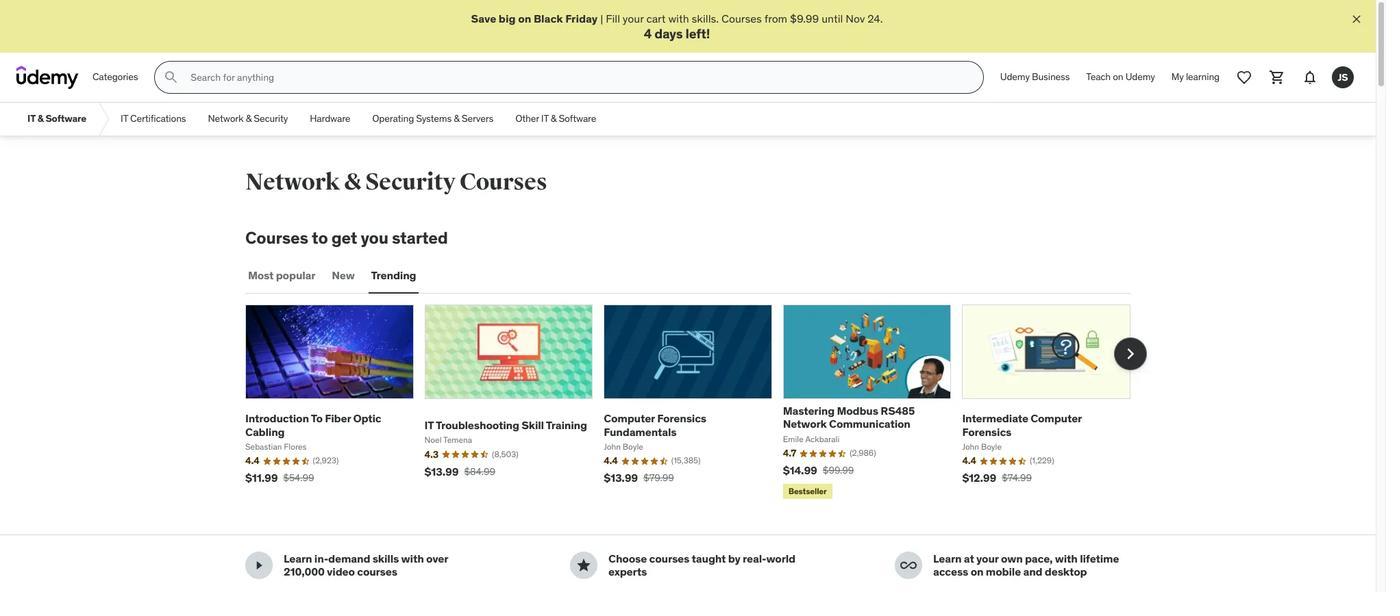 Task type: vqa. For each thing, say whether or not it's contained in the screenshot.
"Udemy Business" link
yes



Task type: describe. For each thing, give the bounding box(es) containing it.
it certifications
[[121, 113, 186, 125]]

network & security
[[208, 113, 288, 125]]

0 horizontal spatial courses
[[245, 228, 308, 249]]

certifications
[[130, 113, 186, 125]]

experts
[[608, 566, 647, 579]]

mastering modbus rs485 network communication link
[[783, 404, 915, 431]]

learn at your own pace, with lifetime access on mobile and desktop
[[933, 552, 1119, 579]]

with inside learn in-demand skills with over 210,000 video courses
[[401, 552, 424, 566]]

medium image for learn in-demand skills with over 210,000 video courses
[[251, 558, 267, 575]]

at
[[964, 552, 974, 566]]

cabling
[[245, 425, 285, 439]]

business
[[1032, 71, 1070, 83]]

udemy image
[[16, 66, 79, 89]]

courses inside choose courses taught by real-world experts
[[649, 552, 689, 566]]

and
[[1023, 566, 1042, 579]]

it troubleshooting skill training
[[425, 419, 587, 432]]

days
[[654, 26, 683, 42]]

black
[[534, 12, 563, 25]]

210,000
[[284, 566, 325, 579]]

mastering modbus rs485 network communication
[[783, 404, 915, 431]]

operating systems & servers
[[372, 113, 493, 125]]

categories
[[92, 71, 138, 83]]

fiber
[[325, 412, 351, 426]]

pace,
[[1025, 552, 1053, 566]]

trending
[[371, 269, 416, 283]]

computer forensics fundamentals link
[[604, 412, 706, 439]]

servers
[[462, 113, 493, 125]]

operating systems & servers link
[[361, 103, 504, 136]]

other it & software link
[[504, 103, 607, 136]]

my learning
[[1171, 71, 1220, 83]]

big
[[499, 12, 516, 25]]

communication
[[829, 417, 910, 431]]

to
[[312, 228, 328, 249]]

optic
[[353, 412, 381, 426]]

computer forensics fundamentals
[[604, 412, 706, 439]]

choose courses taught by real-world experts
[[608, 552, 795, 579]]

it troubleshooting skill training link
[[425, 419, 587, 432]]

shopping cart with 0 items image
[[1269, 69, 1285, 86]]

teach on udemy link
[[1078, 61, 1163, 94]]

by
[[728, 552, 740, 566]]

hardware
[[310, 113, 350, 125]]

network & security courses
[[245, 168, 547, 197]]

nov
[[846, 12, 865, 25]]

wishlist image
[[1236, 69, 1252, 86]]

it for certifications
[[121, 113, 128, 125]]

learn in-demand skills with over 210,000 video courses
[[284, 552, 448, 579]]

learn for learn in-demand skills with over 210,000 video courses
[[284, 552, 312, 566]]

own
[[1001, 552, 1023, 566]]

24.
[[868, 12, 883, 25]]

left!
[[686, 26, 710, 42]]

friday
[[565, 12, 598, 25]]

4
[[644, 26, 652, 42]]

|
[[600, 12, 603, 25]]

your inside learn at your own pace, with lifetime access on mobile and desktop
[[976, 552, 999, 566]]

it certifications link
[[110, 103, 197, 136]]

teach on udemy
[[1086, 71, 1155, 83]]

on inside learn at your own pace, with lifetime access on mobile and desktop
[[971, 566, 984, 579]]

save
[[471, 12, 496, 25]]

courses to get you started
[[245, 228, 448, 249]]

rs485
[[881, 404, 915, 418]]

new
[[332, 269, 355, 283]]

cart
[[646, 12, 666, 25]]

carousel element
[[245, 305, 1147, 503]]

$9.99
[[790, 12, 819, 25]]

my
[[1171, 71, 1184, 83]]

computer inside the computer forensics fundamentals
[[604, 412, 655, 426]]

network for network & security courses
[[245, 168, 340, 197]]

introduction to fiber optic cabling
[[245, 412, 381, 439]]

udemy business
[[1000, 71, 1070, 83]]

& inside "link"
[[551, 113, 557, 125]]

my learning link
[[1163, 61, 1228, 94]]

udemy inside udemy business link
[[1000, 71, 1030, 83]]

courses inside save big on black friday | fill your cart with skills. courses from $9.99 until nov 24. 4 days left!
[[721, 12, 762, 25]]

operating
[[372, 113, 414, 125]]

medium image for learn at your own pace, with lifetime access on mobile and desktop
[[900, 558, 917, 575]]

& for it & software
[[37, 113, 44, 125]]

world
[[766, 552, 795, 566]]

courses inside learn in-demand skills with over 210,000 video courses
[[357, 566, 397, 579]]



Task type: locate. For each thing, give the bounding box(es) containing it.
1 vertical spatial courses
[[460, 168, 547, 197]]

your
[[623, 12, 644, 25], [976, 552, 999, 566]]

real-
[[743, 552, 766, 566]]

learning
[[1186, 71, 1220, 83]]

security up started
[[365, 168, 456, 197]]

new button
[[329, 260, 357, 293]]

save big on black friday | fill your cart with skills. courses from $9.99 until nov 24. 4 days left!
[[471, 12, 883, 42]]

in-
[[314, 552, 328, 566]]

2 vertical spatial on
[[971, 566, 984, 579]]

on left the mobile
[[971, 566, 984, 579]]

2 horizontal spatial network
[[783, 417, 827, 431]]

on right teach
[[1113, 71, 1123, 83]]

teach
[[1086, 71, 1111, 83]]

2 udemy from the left
[[1126, 71, 1155, 83]]

skill
[[522, 419, 544, 432]]

demand
[[328, 552, 370, 566]]

0 horizontal spatial network
[[208, 113, 244, 125]]

software
[[46, 113, 86, 125], [559, 113, 596, 125]]

your inside save big on black friday | fill your cart with skills. courses from $9.99 until nov 24. 4 days left!
[[623, 12, 644, 25]]

mobile
[[986, 566, 1021, 579]]

1 horizontal spatial software
[[559, 113, 596, 125]]

1 horizontal spatial security
[[365, 168, 456, 197]]

0 vertical spatial security
[[254, 113, 288, 125]]

2 vertical spatial courses
[[245, 228, 308, 249]]

introduction to fiber optic cabling link
[[245, 412, 381, 439]]

0 horizontal spatial on
[[518, 12, 531, 25]]

choose
[[608, 552, 647, 566]]

intermediate computer forensics
[[962, 412, 1082, 439]]

1 udemy from the left
[[1000, 71, 1030, 83]]

most popular
[[248, 269, 315, 283]]

2 vertical spatial network
[[783, 417, 827, 431]]

2 computer from the left
[[1031, 412, 1082, 426]]

software down 'search for anything' text box
[[559, 113, 596, 125]]

introduction
[[245, 412, 309, 426]]

next image
[[1120, 343, 1141, 365]]

most
[[248, 269, 274, 283]]

your right 'at'
[[976, 552, 999, 566]]

software inside the other it & software "link"
[[559, 113, 596, 125]]

with right pace,
[[1055, 552, 1078, 566]]

1 horizontal spatial forensics
[[962, 425, 1011, 439]]

software left arrow pointing to subcategory menu links image
[[46, 113, 86, 125]]

&
[[37, 113, 44, 125], [246, 113, 252, 125], [454, 113, 460, 125], [551, 113, 557, 125], [344, 168, 361, 197]]

3 medium image from the left
[[900, 558, 917, 575]]

2 horizontal spatial on
[[1113, 71, 1123, 83]]

network right certifications
[[208, 113, 244, 125]]

& for network & security courses
[[344, 168, 361, 197]]

1 horizontal spatial your
[[976, 552, 999, 566]]

0 horizontal spatial computer
[[604, 412, 655, 426]]

mastering
[[783, 404, 835, 418]]

it
[[27, 113, 35, 125], [121, 113, 128, 125], [541, 113, 549, 125], [425, 419, 434, 432]]

1 vertical spatial your
[[976, 552, 999, 566]]

learn left 'at'
[[933, 552, 962, 566]]

security left hardware
[[254, 113, 288, 125]]

1 vertical spatial security
[[365, 168, 456, 197]]

with up days
[[668, 12, 689, 25]]

medium image for choose courses taught by real-world experts
[[576, 558, 592, 575]]

network for network & security
[[208, 113, 244, 125]]

udemy left business
[[1000, 71, 1030, 83]]

it for troubleshooting
[[425, 419, 434, 432]]

started
[[392, 228, 448, 249]]

desktop
[[1045, 566, 1087, 579]]

0 horizontal spatial security
[[254, 113, 288, 125]]

it left troubleshooting
[[425, 419, 434, 432]]

forensics inside intermediate computer forensics
[[962, 425, 1011, 439]]

0 vertical spatial on
[[518, 12, 531, 25]]

medium image left access
[[900, 558, 917, 575]]

udemy
[[1000, 71, 1030, 83], [1126, 71, 1155, 83]]

it & software
[[27, 113, 86, 125]]

computer right training
[[604, 412, 655, 426]]

it right other
[[541, 113, 549, 125]]

network & security link
[[197, 103, 299, 136]]

learn
[[284, 552, 312, 566], [933, 552, 962, 566]]

arrow pointing to subcategory menu links image
[[97, 103, 110, 136]]

systems
[[416, 113, 452, 125]]

1 software from the left
[[46, 113, 86, 125]]

security for network & security
[[254, 113, 288, 125]]

forensics inside the computer forensics fundamentals
[[657, 412, 706, 426]]

courses right video
[[357, 566, 397, 579]]

udemy inside the teach on udemy link
[[1126, 71, 1155, 83]]

modbus
[[837, 404, 878, 418]]

trending button
[[368, 260, 419, 293]]

with inside save big on black friday | fill your cart with skills. courses from $9.99 until nov 24. 4 days left!
[[668, 12, 689, 25]]

1 horizontal spatial courses
[[649, 552, 689, 566]]

troubleshooting
[[436, 419, 519, 432]]

with left over
[[401, 552, 424, 566]]

it inside "link"
[[541, 113, 549, 125]]

forensics
[[657, 412, 706, 426], [962, 425, 1011, 439]]

1 horizontal spatial udemy
[[1126, 71, 1155, 83]]

popular
[[276, 269, 315, 283]]

Search for anything text field
[[188, 66, 967, 89]]

other it & software
[[515, 113, 596, 125]]

0 horizontal spatial medium image
[[251, 558, 267, 575]]

learn inside learn in-demand skills with over 210,000 video courses
[[284, 552, 312, 566]]

most popular button
[[245, 260, 318, 293]]

2 software from the left
[[559, 113, 596, 125]]

it right arrow pointing to subcategory menu links image
[[121, 113, 128, 125]]

udemy left "my"
[[1126, 71, 1155, 83]]

close image
[[1350, 12, 1363, 26]]

0 vertical spatial your
[[623, 12, 644, 25]]

over
[[426, 552, 448, 566]]

it & software link
[[16, 103, 97, 136]]

on
[[518, 12, 531, 25], [1113, 71, 1123, 83], [971, 566, 984, 579]]

fill
[[606, 12, 620, 25]]

software inside the it & software link
[[46, 113, 86, 125]]

with
[[668, 12, 689, 25], [401, 552, 424, 566], [1055, 552, 1078, 566]]

medium image left 210,000
[[251, 558, 267, 575]]

submit search image
[[163, 69, 180, 86]]

2 horizontal spatial courses
[[721, 12, 762, 25]]

network left modbus
[[783, 417, 827, 431]]

0 horizontal spatial your
[[623, 12, 644, 25]]

udemy business link
[[992, 61, 1078, 94]]

on inside save big on black friday | fill your cart with skills. courses from $9.99 until nov 24. 4 days left!
[[518, 12, 531, 25]]

it inside carousel element
[[425, 419, 434, 432]]

0 horizontal spatial software
[[46, 113, 86, 125]]

medium image
[[251, 558, 267, 575], [576, 558, 592, 575], [900, 558, 917, 575]]

0 horizontal spatial learn
[[284, 552, 312, 566]]

1 vertical spatial network
[[245, 168, 340, 197]]

learn inside learn at your own pace, with lifetime access on mobile and desktop
[[933, 552, 962, 566]]

computer right intermediate
[[1031, 412, 1082, 426]]

on inside the teach on udemy link
[[1113, 71, 1123, 83]]

get
[[331, 228, 357, 249]]

skills.
[[692, 12, 719, 25]]

network inside mastering modbus rs485 network communication
[[783, 417, 827, 431]]

with inside learn at your own pace, with lifetime access on mobile and desktop
[[1055, 552, 1078, 566]]

1 horizontal spatial learn
[[933, 552, 962, 566]]

until
[[822, 12, 843, 25]]

network
[[208, 113, 244, 125], [245, 168, 340, 197], [783, 417, 827, 431]]

hardware link
[[299, 103, 361, 136]]

courses up most popular
[[245, 228, 308, 249]]

intermediate
[[962, 412, 1028, 426]]

1 horizontal spatial medium image
[[576, 558, 592, 575]]

access
[[933, 566, 968, 579]]

1 horizontal spatial network
[[245, 168, 340, 197]]

from
[[764, 12, 787, 25]]

1 horizontal spatial with
[[668, 12, 689, 25]]

& for network & security
[[246, 113, 252, 125]]

it down udemy image
[[27, 113, 35, 125]]

courses down other
[[460, 168, 547, 197]]

video
[[327, 566, 355, 579]]

training
[[546, 419, 587, 432]]

lifetime
[[1080, 552, 1119, 566]]

courses left the from
[[721, 12, 762, 25]]

1 horizontal spatial on
[[971, 566, 984, 579]]

0 horizontal spatial with
[[401, 552, 424, 566]]

0 horizontal spatial forensics
[[657, 412, 706, 426]]

learn for learn at your own pace, with lifetime access on mobile and desktop
[[933, 552, 962, 566]]

2 medium image from the left
[[576, 558, 592, 575]]

network up to
[[245, 168, 340, 197]]

security for network & security courses
[[365, 168, 456, 197]]

your right "fill"
[[623, 12, 644, 25]]

1 medium image from the left
[[251, 558, 267, 575]]

2 horizontal spatial medium image
[[900, 558, 917, 575]]

1 computer from the left
[[604, 412, 655, 426]]

to
[[311, 412, 323, 426]]

1 horizontal spatial computer
[[1031, 412, 1082, 426]]

1 horizontal spatial courses
[[460, 168, 547, 197]]

notifications image
[[1302, 69, 1318, 86]]

0 vertical spatial network
[[208, 113, 244, 125]]

1 learn from the left
[[284, 552, 312, 566]]

skills
[[373, 552, 399, 566]]

2 horizontal spatial with
[[1055, 552, 1078, 566]]

you
[[361, 228, 388, 249]]

intermediate computer forensics link
[[962, 412, 1082, 439]]

0 horizontal spatial udemy
[[1000, 71, 1030, 83]]

1 vertical spatial on
[[1113, 71, 1123, 83]]

learn left in-
[[284, 552, 312, 566]]

taught
[[692, 552, 726, 566]]

on right 'big'
[[518, 12, 531, 25]]

other
[[515, 113, 539, 125]]

computer
[[604, 412, 655, 426], [1031, 412, 1082, 426]]

medium image left 'experts'
[[576, 558, 592, 575]]

fundamentals
[[604, 425, 677, 439]]

it for &
[[27, 113, 35, 125]]

courses left taught
[[649, 552, 689, 566]]

computer inside intermediate computer forensics
[[1031, 412, 1082, 426]]

0 vertical spatial courses
[[721, 12, 762, 25]]

categories button
[[84, 61, 146, 94]]

0 horizontal spatial courses
[[357, 566, 397, 579]]

2 learn from the left
[[933, 552, 962, 566]]



